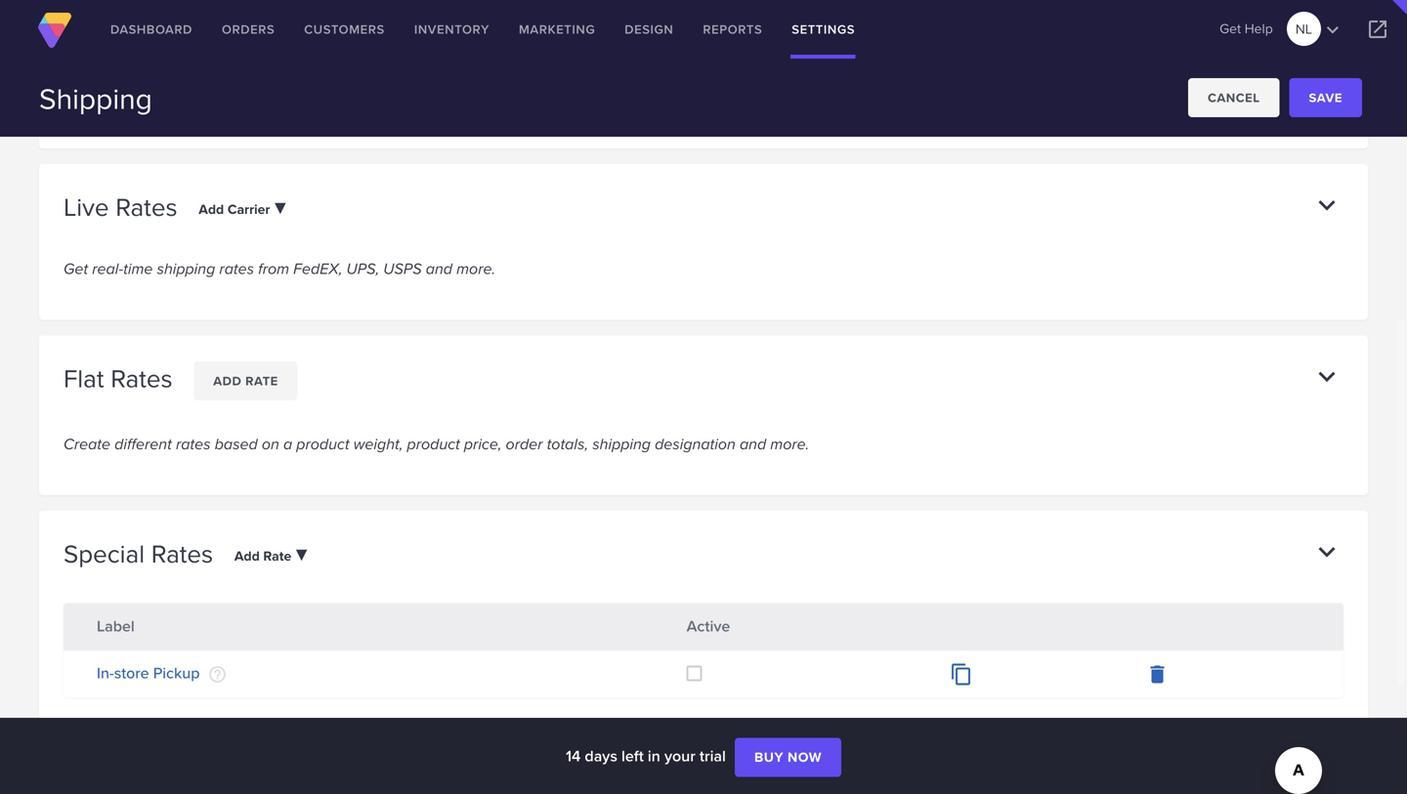 Task type: describe. For each thing, give the bounding box(es) containing it.
0 horizontal spatial more.
[[457, 257, 496, 280]]

in
[[648, 745, 661, 768]]

a
[[283, 433, 292, 455]]

pickup
[[153, 662, 200, 685]]

1 vertical spatial add
[[213, 372, 242, 391]]

1 horizontal spatial more.
[[771, 433, 810, 455]]

designation
[[655, 433, 736, 455]]

in-store pickup help_outline
[[97, 662, 227, 685]]

rate for add rate
[[246, 372, 278, 391]]

1 vertical spatial delete link
[[1146, 663, 1170, 693]]

2 product from the left
[[407, 433, 460, 455]]

dashboard link
[[96, 0, 207, 59]]

expand_more for flat rates
[[1311, 360, 1344, 393]]

special
[[64, 536, 145, 573]]

nl
[[1296, 19, 1313, 39]]


[[1322, 18, 1345, 42]]

live rates
[[64, 189, 184, 225]]

ups,
[[347, 257, 380, 280]]

weight,
[[354, 433, 403, 455]]

time
[[123, 257, 153, 280]]

left
[[622, 745, 644, 768]]

fedex,
[[293, 257, 343, 280]]

cancel
[[1208, 88, 1261, 107]]

now
[[788, 748, 822, 768]]

0 horizontal spatial shipping
[[157, 257, 215, 280]]

on
[[262, 433, 279, 455]]

help
[[1245, 19, 1274, 38]]

get help
[[1220, 19, 1274, 38]]

get for get real-time shipping rates from fedex, ups, usps and more.
[[64, 257, 88, 280]]

ground)
[[245, 89, 301, 112]]

rates for live
[[116, 189, 178, 225]]

from
[[258, 257, 289, 280]]

rate for add rate ▼
[[263, 547, 292, 567]]

14 days left in your trial
[[566, 745, 730, 768]]

buy now
[[755, 748, 822, 768]]

days
[[585, 745, 618, 768]]

create different rates based on a product weight, product price, order totals, shipping designation and more.
[[64, 433, 810, 455]]

customers
[[304, 20, 385, 39]]

1 product from the left
[[297, 433, 350, 455]]

4 expand_more from the top
[[1311, 763, 1344, 795]]

add carrier ▼
[[199, 199, 287, 219]]

flat
[[64, 360, 104, 397]]

save link
[[1290, 78, 1363, 117]]

(7
[[197, 89, 210, 112]]

in-
[[97, 662, 114, 685]]

1 vertical spatial rates
[[176, 433, 211, 455]]



Task type: locate. For each thing, give the bounding box(es) containing it.
0 vertical spatial and
[[426, 257, 453, 280]]

0 horizontal spatial and
[[426, 257, 453, 280]]

more. right the usps
[[457, 257, 496, 280]]

0 horizontal spatial product
[[297, 433, 350, 455]]

shipping
[[39, 77, 152, 119], [132, 89, 193, 112]]

0 vertical spatial rate
[[246, 372, 278, 391]]

 link
[[1349, 0, 1408, 59]]

add rate ▼
[[234, 547, 308, 567]]

expand_more for live rates
[[1311, 189, 1344, 222]]

and right designation
[[740, 433, 767, 455]]

in-store pickup link
[[97, 662, 200, 685]]

add for special rates
[[234, 547, 260, 567]]

cancel link
[[1189, 78, 1280, 117]]

0 horizontal spatial rates
[[176, 433, 211, 455]]

1 horizontal spatial ▼
[[295, 547, 308, 567]]

settings
[[792, 20, 856, 39]]

order
[[506, 433, 543, 455]]

shipping right time
[[157, 257, 215, 280]]

free shipping (7 day ground) link
[[97, 89, 301, 112]]

free shipping (7 day ground)
[[97, 89, 301, 112]]

design
[[625, 20, 674, 39]]

1 expand_more from the top
[[1311, 189, 1344, 222]]

carrier
[[228, 199, 270, 219]]

live
[[64, 189, 109, 225]]

▼ for special rates
[[295, 547, 308, 567]]

and
[[426, 257, 453, 280], [740, 433, 767, 455]]

content_copy
[[950, 663, 974, 687]]

2 vertical spatial add
[[234, 547, 260, 567]]

rates left from
[[219, 257, 254, 280]]

1 vertical spatial get
[[64, 257, 88, 280]]

rates right the flat
[[111, 360, 173, 397]]

help_outline
[[208, 665, 227, 685]]

shipping right totals,
[[593, 433, 651, 455]]

add for live rates
[[199, 199, 224, 219]]

rates right live
[[116, 189, 178, 225]]

price,
[[464, 433, 502, 455]]

0 vertical spatial more.
[[457, 257, 496, 280]]

1 horizontal spatial and
[[740, 433, 767, 455]]


[[1367, 18, 1390, 41]]

3 expand_more from the top
[[1311, 536, 1344, 569]]

rates for flat
[[111, 360, 173, 397]]

flat rates
[[64, 360, 179, 397]]

1 vertical spatial rate
[[263, 547, 292, 567]]

0 horizontal spatial delete link
[[1146, 663, 1170, 693]]

shipping down dashboard 'link'
[[39, 77, 152, 119]]

rates right special
[[151, 536, 213, 573]]

label
[[97, 615, 135, 638]]

0 horizontal spatial delete
[[1146, 663, 1170, 687]]

▼ for live rates
[[274, 199, 287, 219]]

shipping
[[157, 257, 215, 280], [593, 433, 651, 455]]

buy
[[755, 748, 784, 768]]

0 vertical spatial shipping
[[157, 257, 215, 280]]

2 vertical spatial rates
[[151, 536, 213, 573]]

get for get help
[[1220, 19, 1242, 38]]

product left price,
[[407, 433, 460, 455]]

free
[[97, 89, 128, 112]]

save
[[1310, 88, 1343, 107]]

1 vertical spatial more.
[[771, 433, 810, 455]]

▼
[[274, 199, 287, 219], [295, 547, 308, 567]]

special rates
[[64, 536, 220, 573]]

get
[[1220, 19, 1242, 38], [64, 257, 88, 280]]

1 horizontal spatial delete link
[[1225, 89, 1248, 118]]

rates for special
[[151, 536, 213, 573]]

product right a
[[297, 433, 350, 455]]

different
[[115, 433, 172, 455]]

add rate link
[[194, 362, 298, 401]]

get left real-
[[64, 257, 88, 280]]

1 vertical spatial delete
[[1146, 663, 1170, 687]]

0 vertical spatial ▼
[[274, 199, 287, 219]]

buy now link
[[735, 739, 842, 778]]

1 vertical spatial shipping
[[593, 433, 651, 455]]

1 vertical spatial rates
[[111, 360, 173, 397]]

active
[[687, 615, 731, 638]]

dashboard
[[110, 20, 193, 39]]

1 horizontal spatial shipping
[[593, 433, 651, 455]]

rate
[[246, 372, 278, 391], [263, 547, 292, 567]]

1 horizontal spatial get
[[1220, 19, 1242, 38]]

totals,
[[547, 433, 589, 455]]

rates
[[116, 189, 178, 225], [111, 360, 173, 397], [151, 536, 213, 573]]

content_copy link
[[950, 663, 974, 693]]

more.
[[457, 257, 496, 280], [771, 433, 810, 455]]

create
[[64, 433, 110, 455]]

expand_more
[[1311, 189, 1344, 222], [1311, 360, 1344, 393], [1311, 536, 1344, 569], [1311, 763, 1344, 795]]

0 vertical spatial delete
[[1225, 89, 1248, 112]]

based
[[215, 433, 258, 455]]

shipping left (7
[[132, 89, 193, 112]]

delete
[[1225, 89, 1248, 112], [1146, 663, 1170, 687]]

1 horizontal spatial product
[[407, 433, 460, 455]]

0 vertical spatial delete link
[[1225, 89, 1248, 118]]

nl 
[[1296, 18, 1345, 42]]

get real-time shipping rates from fedex, ups, usps and more.
[[64, 257, 496, 280]]

1 horizontal spatial rates
[[219, 257, 254, 280]]

add rate
[[213, 372, 278, 391]]

get left help
[[1220, 19, 1242, 38]]

rates
[[219, 257, 254, 280], [176, 433, 211, 455]]

1 vertical spatial ▼
[[295, 547, 308, 567]]

rates left based in the left of the page
[[176, 433, 211, 455]]

real-
[[92, 257, 123, 280]]

product
[[297, 433, 350, 455], [407, 433, 460, 455]]

inventory
[[414, 20, 490, 39]]

add
[[199, 199, 224, 219], [213, 372, 242, 391], [234, 547, 260, 567]]

your
[[665, 745, 696, 768]]

1 horizontal spatial delete
[[1225, 89, 1248, 112]]

0 vertical spatial rates
[[116, 189, 178, 225]]

day
[[214, 89, 241, 112]]

expand_more for special rates
[[1311, 536, 1344, 569]]

marketing
[[519, 20, 596, 39]]

reports
[[703, 20, 763, 39]]

14
[[566, 745, 581, 768]]

0 vertical spatial rates
[[219, 257, 254, 280]]

store
[[114, 662, 149, 685]]

delete link
[[1225, 89, 1248, 118], [1146, 663, 1170, 693]]

0 horizontal spatial ▼
[[274, 199, 287, 219]]

0 vertical spatial get
[[1220, 19, 1242, 38]]

0 horizontal spatial get
[[64, 257, 88, 280]]

trial
[[700, 745, 726, 768]]

usps
[[384, 257, 422, 280]]

more. right designation
[[771, 433, 810, 455]]

2 expand_more from the top
[[1311, 360, 1344, 393]]

orders
[[222, 20, 275, 39]]

0 vertical spatial add
[[199, 199, 224, 219]]

and right the usps
[[426, 257, 453, 280]]

1 vertical spatial and
[[740, 433, 767, 455]]



Task type: vqa. For each thing, say whether or not it's contained in the screenshot.
clear
no



